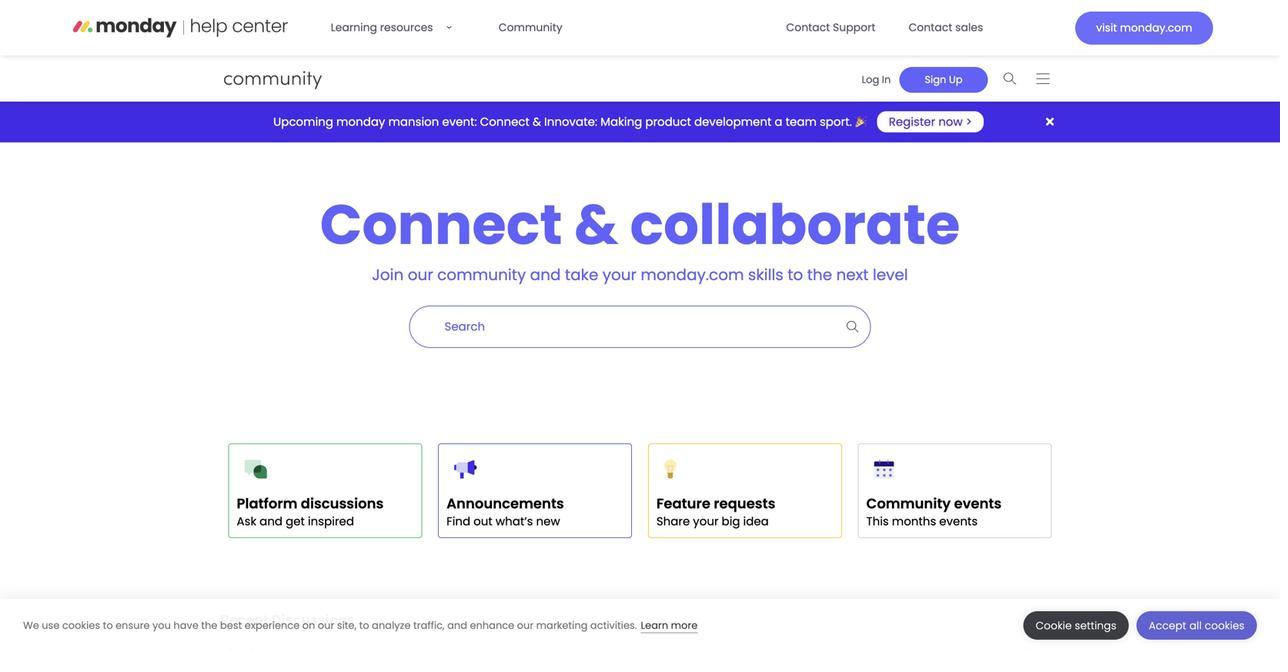 Task type: vqa. For each thing, say whether or not it's contained in the screenshot.
"Contact" within CONTACT SALES link
yes



Task type: describe. For each thing, give the bounding box(es) containing it.
and inside connect & collaborate join our community and take your monday.com skills to the next level
[[530, 264, 561, 286]]

search image
[[1004, 73, 1017, 84]]

new
[[536, 513, 560, 530]]

learn
[[641, 619, 668, 633]]

monday.com logo image
[[73, 12, 288, 43]]

we use cookies to ensure you have the best experience on our site, to analyze traffic, and enhance our marketing activities. learn more
[[23, 619, 698, 633]]

marketing
[[536, 619, 588, 633]]

activities.
[[591, 619, 637, 633]]

log in
[[862, 73, 891, 86]]

dialog containing cookie settings
[[0, 599, 1280, 652]]

the inside connect & collaborate join our community and take your monday.com skills to the next level
[[807, 264, 832, 286]]

upcoming monday mansion event: connect & innovate: making product development a team sport. 🎉
[[273, 114, 867, 130]]

0 horizontal spatial &
[[533, 114, 541, 130]]

cookie settings button
[[1024, 611, 1129, 640]]

you
[[152, 619, 171, 633]]

cookies for all
[[1205, 619, 1245, 633]]

sport.
[[820, 114, 852, 130]]

contact sales
[[909, 20, 983, 35]]

cookie settings
[[1036, 619, 1117, 633]]

support
[[833, 20, 876, 35]]

next
[[837, 264, 869, 286]]

register now > link
[[878, 111, 984, 132]]

mansion
[[388, 114, 439, 130]]

making
[[601, 114, 642, 130]]

sign up button
[[900, 67, 988, 93]]

monday
[[337, 114, 385, 130]]

connect inside connect & collaborate join our community and take your monday.com skills to the next level
[[320, 186, 563, 263]]

collaborate
[[630, 186, 960, 263]]

contact for contact sales
[[909, 20, 953, 35]]

1 horizontal spatial to
[[359, 619, 369, 633]]

monday.com inside visit monday.com 'link'
[[1120, 20, 1193, 35]]

cookies for use
[[62, 619, 100, 633]]

community
[[437, 264, 526, 286]]

discussions
[[301, 494, 384, 514]]

community link
[[490, 12, 572, 43]]

inspired
[[308, 513, 354, 530]]

more
[[671, 619, 698, 633]]

open advanced search image
[[839, 313, 867, 341]]

skills
[[748, 264, 784, 286]]

months
[[892, 513, 937, 530]]

& inside connect & collaborate join our community and take your monday.com skills to the next level
[[574, 186, 618, 263]]

accept
[[1149, 619, 1187, 633]]

1 horizontal spatial and
[[447, 619, 467, 633]]

cookie
[[1036, 619, 1072, 633]]

the inside dialog
[[201, 619, 217, 633]]

learn more link
[[641, 619, 698, 633]]

learning resources
[[331, 20, 433, 35]]

contact sales link
[[900, 12, 993, 43]]

take
[[565, 264, 599, 286]]

analyze
[[372, 619, 411, 633]]

recent discussions
[[221, 611, 355, 630]]

big
[[722, 513, 740, 530]]

log in button
[[853, 67, 900, 93]]

now
[[939, 114, 963, 130]]

feature
[[657, 494, 711, 514]]

learning resources link
[[322, 12, 475, 43]]

connect & collaborate join our community and take your monday.com skills to the next level
[[320, 186, 960, 286]]

this
[[867, 513, 889, 530]]

event:
[[442, 114, 477, 130]]

navigation containing log in
[[848, 62, 1060, 95]]

requests
[[714, 494, 776, 514]]

what's
[[496, 513, 533, 530]]

find
[[447, 513, 471, 530]]

experience
[[245, 619, 300, 633]]

contact for contact support
[[786, 20, 830, 35]]

contact support link
[[777, 12, 885, 43]]

learning
[[331, 20, 377, 35]]

sales
[[956, 20, 983, 35]]

register now >
[[889, 114, 972, 130]]

on
[[302, 619, 315, 633]]

0 vertical spatial connect
[[480, 114, 530, 130]]



Task type: locate. For each thing, give the bounding box(es) containing it.
resources
[[380, 20, 433, 35]]

visit monday.com
[[1097, 20, 1193, 35]]

our
[[408, 264, 433, 286], [318, 619, 334, 633], [517, 619, 534, 633]]

feature requests share your big idea
[[657, 494, 776, 530]]

development
[[694, 114, 772, 130]]

the left 'best'
[[201, 619, 217, 633]]

1 vertical spatial and
[[260, 513, 283, 530]]

0 horizontal spatial to
[[103, 619, 113, 633]]

contact support
[[786, 20, 876, 35]]

0 horizontal spatial cookies
[[62, 619, 100, 633]]

use
[[42, 619, 60, 633]]

1 vertical spatial the
[[201, 619, 217, 633]]

the left next
[[807, 264, 832, 286]]

community for community events this months events
[[867, 494, 951, 514]]

announcements
[[447, 494, 564, 514]]

1 vertical spatial monday.com
[[641, 264, 744, 286]]

the
[[807, 264, 832, 286], [201, 619, 217, 633]]

menu image
[[1037, 73, 1050, 84]]

navigation
[[848, 62, 1060, 95]]

2 horizontal spatial and
[[530, 264, 561, 286]]

2 horizontal spatial to
[[788, 264, 803, 286]]

monday.com
[[1120, 20, 1193, 35], [641, 264, 744, 286]]

and inside platform discussions ask and get inspired
[[260, 513, 283, 530]]

events
[[954, 494, 1002, 514], [940, 513, 978, 530]]

sign
[[925, 73, 947, 86]]

0 horizontal spatial the
[[201, 619, 217, 633]]

2 cookies from the left
[[1205, 619, 1245, 633]]

>
[[966, 114, 972, 130]]

in
[[882, 73, 891, 86]]

times image
[[1044, 116, 1056, 127]]

cookies inside button
[[1205, 619, 1245, 633]]

register
[[889, 114, 936, 130]]

out
[[474, 513, 493, 530]]

dialog
[[0, 599, 1280, 652]]

1 horizontal spatial community
[[867, 494, 951, 514]]

monday.com inside connect & collaborate join our community and take your monday.com skills to the next level
[[641, 264, 744, 286]]

platform discussions ask and get inspired
[[237, 494, 384, 530]]

your inside connect & collaborate join our community and take your monday.com skills to the next level
[[603, 264, 637, 286]]

2 contact from the left
[[909, 20, 953, 35]]

log
[[862, 73, 880, 86]]

1 vertical spatial connect
[[320, 186, 563, 263]]

connect
[[480, 114, 530, 130], [320, 186, 563, 263]]

community inside community events this months events
[[867, 494, 951, 514]]

cookies right use
[[62, 619, 100, 633]]

team
[[786, 114, 817, 130]]

🎉
[[855, 114, 867, 130]]

site,
[[337, 619, 357, 633]]

0 horizontal spatial community
[[499, 20, 563, 35]]

1 contact from the left
[[786, 20, 830, 35]]

your inside feature requests share your big idea
[[693, 513, 719, 530]]

and left take
[[530, 264, 561, 286]]

1 vertical spatial &
[[574, 186, 618, 263]]

0 vertical spatial the
[[807, 264, 832, 286]]

and left get
[[260, 513, 283, 530]]

idea
[[743, 513, 769, 530]]

to
[[788, 264, 803, 286], [103, 619, 113, 633], [359, 619, 369, 633]]

connect up community
[[320, 186, 563, 263]]

cookies right the all
[[1205, 619, 1245, 633]]

all
[[1190, 619, 1202, 633]]

1 horizontal spatial contact
[[909, 20, 953, 35]]

0 horizontal spatial your
[[603, 264, 637, 286]]

our inside connect & collaborate join our community and take your monday.com skills to the next level
[[408, 264, 433, 286]]

accept all cookies button
[[1137, 611, 1257, 640]]

your right take
[[603, 264, 637, 286]]

0 horizontal spatial monday.com
[[641, 264, 744, 286]]

Search text field
[[410, 306, 831, 347]]

announcements find out what's new
[[447, 494, 564, 530]]

to right skills
[[788, 264, 803, 286]]

0 horizontal spatial our
[[318, 619, 334, 633]]

innovate:
[[544, 114, 598, 130]]

our right join
[[408, 264, 433, 286]]

1 vertical spatial community
[[867, 494, 951, 514]]

contact inside "link"
[[909, 20, 953, 35]]

join
[[372, 264, 404, 286]]

up
[[949, 73, 963, 86]]

1 horizontal spatial monday.com
[[1120, 20, 1193, 35]]

discussions
[[272, 611, 355, 630]]

community events this months events
[[867, 494, 1002, 530]]

0 vertical spatial community
[[499, 20, 563, 35]]

visit monday.com link
[[1076, 12, 1213, 45]]

upcoming
[[273, 114, 333, 130]]

traffic,
[[413, 619, 445, 633]]

a
[[775, 114, 783, 130]]

1 cookies from the left
[[62, 619, 100, 633]]

to left ensure
[[103, 619, 113, 633]]

1 horizontal spatial &
[[574, 186, 618, 263]]

community
[[499, 20, 563, 35], [867, 494, 951, 514]]

our right enhance
[[517, 619, 534, 633]]

contact left support at the right
[[786, 20, 830, 35]]

share
[[657, 513, 690, 530]]

2 horizontal spatial our
[[517, 619, 534, 633]]

ensure
[[116, 619, 150, 633]]

connect right event:
[[480, 114, 530, 130]]

platform
[[237, 494, 298, 514]]

1 horizontal spatial cookies
[[1205, 619, 1245, 633]]

best
[[220, 619, 242, 633]]

visit
[[1097, 20, 1117, 35]]

level
[[873, 264, 908, 286]]

0 vertical spatial monday.com
[[1120, 20, 1193, 35]]

1 horizontal spatial the
[[807, 264, 832, 286]]

& left innovate:
[[533, 114, 541, 130]]

recent
[[221, 611, 269, 630]]

0 vertical spatial your
[[603, 264, 637, 286]]

your
[[603, 264, 637, 286], [693, 513, 719, 530]]

settings
[[1075, 619, 1117, 633]]

1 horizontal spatial your
[[693, 513, 719, 530]]

&
[[533, 114, 541, 130], [574, 186, 618, 263]]

sign up
[[925, 73, 963, 86]]

get
[[286, 513, 305, 530]]

contact left sales
[[909, 20, 953, 35]]

monday.com left skills
[[641, 264, 744, 286]]

we
[[23, 619, 39, 633]]

to right site,
[[359, 619, 369, 633]]

have
[[174, 619, 199, 633]]

0 vertical spatial and
[[530, 264, 561, 286]]

cookies
[[62, 619, 100, 633], [1205, 619, 1245, 633]]

our right on
[[318, 619, 334, 633]]

monday.com right visit
[[1120, 20, 1193, 35]]

to inside connect & collaborate join our community and take your monday.com skills to the next level
[[788, 264, 803, 286]]

enhance
[[470, 619, 515, 633]]

1 horizontal spatial our
[[408, 264, 433, 286]]

1 vertical spatial your
[[693, 513, 719, 530]]

community for community
[[499, 20, 563, 35]]

product
[[645, 114, 691, 130]]

0 horizontal spatial contact
[[786, 20, 830, 35]]

ask
[[237, 513, 257, 530]]

monday community forum image
[[105, 68, 352, 89]]

2 vertical spatial and
[[447, 619, 467, 633]]

and right "traffic,"
[[447, 619, 467, 633]]

0 vertical spatial &
[[533, 114, 541, 130]]

your left 'big'
[[693, 513, 719, 530]]

& up take
[[574, 186, 618, 263]]

0 horizontal spatial and
[[260, 513, 283, 530]]

contact
[[786, 20, 830, 35], [909, 20, 953, 35]]

accept all cookies
[[1149, 619, 1245, 633]]



